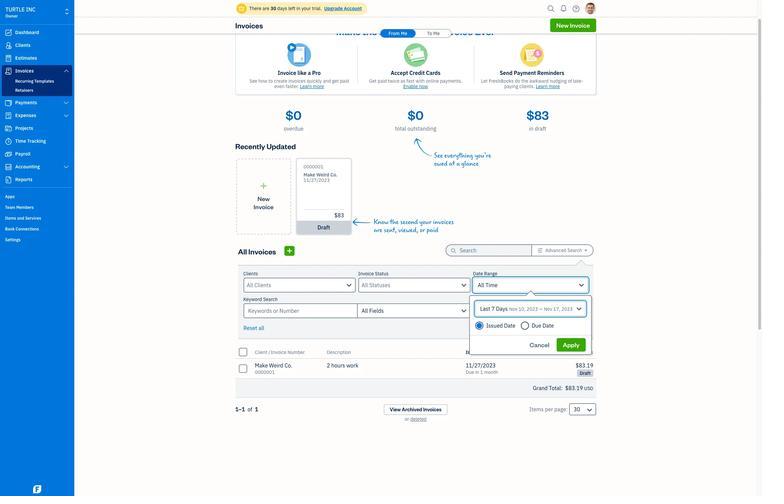 Task type: vqa. For each thing, say whether or not it's contained in the screenshot.


Task type: describe. For each thing, give the bounding box(es) containing it.
1 vertical spatial 1
[[255, 407, 258, 413]]

co. inside make weird co. 0000001
[[285, 363, 292, 369]]

0 horizontal spatial your
[[302, 5, 311, 11]]

1 vertical spatial draft
[[318, 224, 330, 231]]

there
[[249, 5, 262, 11]]

most
[[379, 25, 402, 38]]

payments link
[[2, 97, 72, 109]]

overdue
[[284, 125, 304, 132]]

items per page:
[[530, 407, 568, 413]]

keyword
[[243, 297, 262, 303]]

send payment reminders image
[[520, 43, 544, 67]]

1 inside 11/27/2023 due in 1 month
[[480, 370, 483, 376]]

1 2023 from the left
[[527, 307, 538, 313]]

$0 for $0 total outstanding
[[408, 107, 424, 123]]

currency
[[473, 297, 492, 303]]

all time button
[[473, 278, 588, 293]]

invoices left add invoice icon
[[248, 247, 276, 256]]

new inside new invoice
[[258, 195, 270, 203]]

payment image
[[4, 100, 13, 106]]

draft inside $83 in draft
[[535, 125, 547, 132]]

1 vertical spatial status
[[580, 350, 594, 356]]

make for make the most payable invoice ever
[[336, 25, 361, 38]]

new invoice link for know the second your invoices are sent, viewed, or paid
[[236, 159, 291, 235]]

pro
[[312, 70, 321, 76]]

at
[[449, 160, 455, 168]]

weird inside make weird co. 0000001
[[269, 363, 283, 369]]

expense image
[[4, 113, 13, 119]]

learn for reminders
[[536, 83, 548, 90]]

items for items and services
[[5, 216, 16, 221]]

sent,
[[384, 227, 397, 235]]

last 7 days nov 10, 2023 — nov 17, 2023
[[480, 306, 573, 313]]

2 nov from the left
[[544, 307, 552, 313]]

crown image
[[238, 5, 245, 12]]

0 vertical spatial apply button
[[559, 321, 588, 335]]

team
[[5, 205, 15, 210]]

know
[[374, 219, 389, 226]]

upgrade account link
[[323, 5, 362, 11]]

caretdown image
[[585, 248, 588, 253]]

expenses link
[[2, 110, 72, 122]]

description
[[327, 350, 351, 356]]

$83 in draft
[[527, 107, 549, 132]]

advanced search button
[[532, 245, 593, 256]]

chevron large down image for invoices
[[63, 68, 69, 74]]

the inside let freshbooks do the awkward nudging of late- paying clients.
[[522, 78, 529, 84]]

trial.
[[312, 5, 322, 11]]

clients.
[[520, 83, 535, 90]]

all fields
[[362, 308, 384, 315]]

draft inside $83.19 draft
[[580, 371, 591, 377]]

Date Range field
[[476, 302, 586, 317]]

money image
[[4, 151, 13, 158]]

even
[[275, 83, 285, 90]]

7
[[492, 306, 495, 313]]

dashboard image
[[4, 29, 13, 36]]

invoice number link
[[271, 350, 305, 356]]

1–1
[[235, 407, 245, 413]]

recurring
[[15, 79, 33, 84]]

faster.
[[286, 83, 299, 90]]

bank
[[5, 227, 15, 232]]

amount
[[560, 350, 576, 356]]

enable
[[404, 83, 418, 90]]

paid inside know the second your invoices are sent, viewed, or paid
[[427, 227, 438, 235]]

freshbooks image
[[32, 486, 43, 494]]

to me
[[427, 30, 440, 36]]

invoices link
[[2, 65, 72, 77]]

client / invoice number
[[255, 350, 305, 356]]

credit
[[410, 70, 425, 76]]

days
[[496, 306, 508, 313]]

Search text field
[[460, 245, 521, 256]]

page:
[[555, 407, 568, 413]]

to
[[427, 30, 432, 36]]

date right caretdown icon
[[509, 350, 519, 356]]

make weird co. 0000001
[[255, 363, 292, 376]]

1 vertical spatial clients
[[243, 271, 258, 277]]

chevron large down image for accounting
[[63, 165, 69, 170]]

estimates
[[15, 55, 37, 61]]

chart image
[[4, 164, 13, 171]]

2 / from the left
[[497, 350, 499, 356]]

days
[[277, 5, 287, 11]]

chevron large down image for payments
[[63, 100, 69, 106]]

learn more for reminders
[[536, 83, 560, 90]]

co. inside 0000001 make weird co. 11/27/2023
[[331, 172, 338, 178]]

accept credit cards get paid twice as fast with online payments. enable now
[[369, 70, 462, 90]]

per
[[545, 407, 553, 413]]

2
[[327, 363, 330, 369]]

$83.19 draft
[[576, 363, 594, 377]]

cancel button for topmost 'apply' button
[[526, 321, 558, 335]]

all
[[259, 325, 264, 332]]

11/27/2023 inside 0000001 make weird co. 11/27/2023
[[304, 177, 330, 184]]

invoices down there
[[235, 21, 263, 30]]

recently
[[235, 142, 265, 151]]

freshbooks
[[489, 78, 514, 84]]

deleted link
[[410, 417, 427, 423]]

payable
[[404, 25, 439, 38]]

expenses
[[15, 113, 36, 119]]

0 horizontal spatial issued
[[466, 350, 481, 356]]

invoice like a pro
[[278, 70, 321, 76]]

10,
[[519, 307, 526, 313]]

1 vertical spatial issued date
[[466, 350, 492, 356]]

advanced
[[546, 248, 567, 254]]

members
[[16, 205, 34, 210]]

/ for client
[[268, 350, 270, 356]]

plus image
[[260, 183, 268, 189]]

do
[[515, 78, 520, 84]]

how
[[259, 78, 267, 84]]

all for all time
[[478, 282, 484, 289]]

description link
[[327, 350, 351, 356]]

awkward
[[530, 78, 549, 84]]

like
[[298, 70, 307, 76]]

of inside let freshbooks do the awkward nudging of late- paying clients.
[[568, 78, 572, 84]]

inc
[[26, 6, 36, 13]]

recurring templates
[[15, 79, 54, 84]]

0 vertical spatial new
[[557, 21, 569, 29]]

a inside see everything you're owed at a glance
[[457, 160, 460, 168]]

bank connections link
[[2, 224, 72, 234]]

caretdown image
[[493, 350, 496, 355]]

left
[[288, 5, 295, 11]]

Keyword Search text field
[[243, 304, 357, 319]]

cancel button for the bottommost 'apply' button
[[524, 339, 556, 352]]

recently updated
[[235, 142, 296, 151]]

issued inside invoice date 'option group'
[[486, 323, 503, 329]]

all for all fields
[[362, 308, 368, 315]]

recurring templates link
[[3, 77, 71, 85]]

glance
[[462, 160, 479, 168]]

0 vertical spatial $83.19
[[576, 363, 594, 369]]

2 2023 from the left
[[562, 307, 573, 313]]

0 vertical spatial new invoice
[[557, 21, 590, 29]]

range
[[484, 271, 498, 277]]

timer image
[[4, 138, 13, 145]]

:
[[561, 385, 563, 392]]

chevron large down image for expenses
[[63, 113, 69, 119]]

let
[[481, 78, 488, 84]]

1 horizontal spatial due
[[500, 350, 508, 356]]

team members link
[[2, 202, 72, 213]]

$0 for $0 overdue
[[286, 107, 302, 123]]

$0 total outstanding
[[395, 107, 436, 132]]

1 vertical spatial $83.19
[[565, 385, 583, 392]]

reports link
[[2, 174, 72, 186]]

1 vertical spatial new invoice
[[254, 195, 274, 211]]

payments
[[15, 100, 37, 106]]

1 vertical spatial apply button
[[557, 339, 586, 352]]

0000001 make weird co. 11/27/2023
[[304, 164, 338, 184]]

reports
[[15, 177, 32, 183]]

0 vertical spatial are
[[263, 5, 269, 11]]

settings link
[[2, 235, 72, 245]]

apply for the bottommost 'apply' button
[[563, 341, 580, 349]]

connections
[[16, 227, 39, 232]]



Task type: locate. For each thing, give the bounding box(es) containing it.
items and services
[[5, 216, 41, 221]]

or
[[420, 227, 425, 235], [405, 417, 409, 423]]

2023
[[527, 307, 538, 313], [562, 307, 573, 313]]

items inside main element
[[5, 216, 16, 221]]

All Clients search field
[[247, 282, 347, 290]]

1 learn more from the left
[[300, 83, 324, 90]]

1 left month
[[480, 370, 483, 376]]

project image
[[4, 125, 13, 132]]

1 horizontal spatial of
[[568, 78, 572, 84]]

paid inside accept credit cards get paid twice as fast with online payments. enable now
[[378, 78, 387, 84]]

$0 inside $0 total outstanding
[[408, 107, 424, 123]]

clients up the estimates
[[15, 42, 30, 48]]

0 vertical spatial the
[[363, 25, 377, 38]]

let freshbooks do the awkward nudging of late- paying clients.
[[481, 78, 583, 90]]

$83 for $83 in draft
[[527, 107, 549, 123]]

in inside 11/27/2023 due in 1 month
[[475, 370, 479, 376]]

more for invoice like a pro
[[313, 83, 324, 90]]

nov right —
[[544, 307, 552, 313]]

2 $0 from the left
[[408, 107, 424, 123]]

2 chevron large down image from the top
[[63, 113, 69, 119]]

all inside dropdown button
[[478, 282, 484, 289]]

2023 left —
[[527, 307, 538, 313]]

0 vertical spatial items
[[5, 216, 16, 221]]

30 right the "page:"
[[574, 407, 580, 413]]

time right timer icon
[[15, 138, 26, 144]]

status
[[375, 271, 389, 277], [580, 350, 594, 356]]

online
[[426, 78, 439, 84]]

1 horizontal spatial learn
[[536, 83, 548, 90]]

chevron large down image down payroll link
[[63, 165, 69, 170]]

turtle inc owner
[[5, 6, 36, 19]]

/ left status 'link'
[[578, 350, 579, 356]]

0 horizontal spatial of
[[248, 407, 252, 413]]

are inside know the second your invoices are sent, viewed, or paid
[[374, 227, 383, 235]]

0 horizontal spatial due
[[466, 370, 474, 376]]

30 left days
[[271, 5, 276, 11]]

items and services link
[[2, 213, 72, 223]]

apps
[[5, 194, 15, 199]]

new
[[557, 21, 569, 29], [258, 195, 270, 203]]

2 vertical spatial draft
[[580, 371, 591, 377]]

1 horizontal spatial and
[[323, 78, 331, 84]]

or down archived
[[405, 417, 409, 423]]

0 horizontal spatial see
[[249, 78, 257, 84]]

1 horizontal spatial your
[[420, 219, 432, 226]]

your left trial.
[[302, 5, 311, 11]]

search for advanced search
[[568, 248, 582, 254]]

apply button up $83.19 draft
[[557, 339, 586, 352]]

/ right caretdown icon
[[497, 350, 499, 356]]

of right 1–1
[[248, 407, 252, 413]]

1 horizontal spatial draft
[[535, 125, 547, 132]]

items down team
[[5, 216, 16, 221]]

the for make the most payable invoice ever
[[363, 25, 377, 38]]

$83.19 down status 'link'
[[576, 363, 594, 369]]

0 vertical spatial co.
[[331, 172, 338, 178]]

invoices inside view archived invoices or deleted
[[423, 407, 442, 413]]

issued date inside invoice date 'option group'
[[486, 323, 516, 329]]

your right second
[[420, 219, 432, 226]]

invoices up deleted link
[[423, 407, 442, 413]]

issued up 11/27/2023 due in 1 month
[[466, 350, 481, 356]]

paid right get on the left
[[340, 78, 349, 84]]

your inside know the second your invoices are sent, viewed, or paid
[[420, 219, 432, 226]]

see how to create invoices quickly and get paid even faster.
[[249, 78, 349, 90]]

time tracking
[[15, 138, 46, 144]]

work
[[347, 363, 359, 369]]

invoice image
[[4, 68, 13, 75]]

17,
[[554, 307, 561, 313]]

are
[[263, 5, 269, 11], [374, 227, 383, 235]]

accept credit cards image
[[404, 43, 428, 67]]

chevron large down image inside payments link
[[63, 100, 69, 106]]

clients down all invoices
[[243, 271, 258, 277]]

issued date left caretdown icon
[[466, 350, 492, 356]]

chevron large down image up recurring templates link on the top left of the page
[[63, 68, 69, 74]]

1 vertical spatial chevron large down image
[[63, 165, 69, 170]]

last
[[480, 306, 490, 313]]

weird
[[316, 172, 329, 178], [269, 363, 283, 369]]

0 horizontal spatial 0000001
[[255, 370, 275, 376]]

you're
[[475, 152, 491, 160]]

are down know
[[374, 227, 383, 235]]

due inside invoice date 'option group'
[[532, 323, 542, 329]]

and inside main element
[[17, 216, 24, 221]]

1 me from the left
[[401, 30, 407, 36]]

2 horizontal spatial due
[[532, 323, 542, 329]]

cancel for topmost 'apply' button
[[532, 324, 552, 332]]

status up 'all statuses' 'search box'
[[375, 271, 389, 277]]

1 horizontal spatial or
[[420, 227, 425, 235]]

1 vertical spatial search
[[263, 297, 278, 303]]

0 vertical spatial cancel button
[[526, 321, 558, 335]]

0 vertical spatial draft
[[535, 125, 547, 132]]

0 horizontal spatial $83
[[334, 212, 344, 219]]

0 vertical spatial due date
[[532, 323, 554, 329]]

0 horizontal spatial status
[[375, 271, 389, 277]]

due date inside invoice date 'option group'
[[532, 323, 554, 329]]

0 horizontal spatial learn
[[300, 83, 312, 90]]

grand
[[533, 385, 548, 392]]

search left caretdown image
[[568, 248, 582, 254]]

twice
[[388, 78, 400, 84]]

1 horizontal spatial co.
[[331, 172, 338, 178]]

invoices
[[289, 78, 306, 84], [433, 219, 454, 226]]

search image
[[546, 4, 557, 14]]

0 horizontal spatial due date
[[500, 350, 519, 356]]

invoice date option group
[[476, 317, 586, 330]]

the right 'do'
[[522, 78, 529, 84]]

nov left 10,
[[509, 307, 518, 313]]

invoices up recurring
[[15, 68, 34, 74]]

quickly
[[307, 78, 322, 84]]

invoices inside the see how to create invoices quickly and get paid even faster.
[[289, 78, 306, 84]]

1 horizontal spatial items
[[530, 407, 544, 413]]

11/27/2023 due in 1 month
[[466, 363, 498, 376]]

0 horizontal spatial 30
[[271, 5, 276, 11]]

accounting link
[[2, 161, 72, 173]]

2 horizontal spatial in
[[529, 125, 534, 132]]

learn right clients.
[[536, 83, 548, 90]]

1 horizontal spatial time
[[486, 282, 498, 289]]

me right to on the top of page
[[433, 30, 440, 36]]

$0
[[286, 107, 302, 123], [408, 107, 424, 123]]

reminders
[[538, 70, 565, 76]]

cancel button down —
[[526, 321, 558, 335]]

items left per at the bottom right of the page
[[530, 407, 544, 413]]

chevron large down image inside invoices link
[[63, 68, 69, 74]]

1 horizontal spatial the
[[390, 219, 399, 226]]

chevron large down image down the retainers link
[[63, 100, 69, 106]]

0 vertical spatial 30
[[271, 5, 276, 11]]

2 me from the left
[[433, 30, 440, 36]]

chevron large down image inside expenses link
[[63, 113, 69, 119]]

0 vertical spatial due
[[532, 323, 542, 329]]

0 horizontal spatial draft
[[318, 224, 330, 231]]

status link
[[580, 350, 594, 356]]

1 vertical spatial in
[[529, 125, 534, 132]]

1 horizontal spatial make
[[304, 172, 315, 178]]

2 chevron large down image from the top
[[63, 165, 69, 170]]

bank connections
[[5, 227, 39, 232]]

1 vertical spatial a
[[457, 160, 460, 168]]

0 horizontal spatial and
[[17, 216, 24, 221]]

2 learn from the left
[[536, 83, 548, 90]]

make
[[336, 25, 361, 38], [304, 172, 315, 178], [255, 363, 268, 369]]

$0 inside $0 overdue
[[286, 107, 302, 123]]

all for all invoices
[[238, 247, 247, 256]]

2 horizontal spatial paid
[[427, 227, 438, 235]]

1 nov from the left
[[509, 307, 518, 313]]

settings image
[[538, 248, 543, 253]]

1 chevron large down image from the top
[[63, 68, 69, 74]]

0 horizontal spatial are
[[263, 5, 269, 11]]

Keyword Search field
[[357, 304, 471, 319]]

1 horizontal spatial /
[[497, 350, 499, 356]]

apply button up amount / status
[[559, 321, 588, 335]]

1 horizontal spatial 0000001
[[304, 164, 324, 170]]

date
[[473, 271, 483, 277], [504, 323, 516, 329], [543, 323, 554, 329], [482, 350, 492, 356], [509, 350, 519, 356]]

or inside know the second your invoices are sent, viewed, or paid
[[420, 227, 425, 235]]

2023 right 17,
[[562, 307, 573, 313]]

or inside view archived invoices or deleted
[[405, 417, 409, 423]]

0 vertical spatial or
[[420, 227, 425, 235]]

as
[[401, 78, 406, 84]]

$0 up "overdue"
[[286, 107, 302, 123]]

items
[[5, 216, 16, 221], [530, 407, 544, 413]]

0 horizontal spatial /
[[268, 350, 270, 356]]

a right at
[[457, 160, 460, 168]]

the inside know the second your invoices are sent, viewed, or paid
[[390, 219, 399, 226]]

0 vertical spatial new invoice link
[[551, 19, 596, 32]]

viewed,
[[398, 227, 418, 235]]

retainers link
[[3, 87, 71, 95]]

status up $83.19 draft
[[580, 350, 594, 356]]

send payment reminders
[[500, 70, 565, 76]]

due date down —
[[532, 323, 554, 329]]

to
[[269, 78, 273, 84]]

1 vertical spatial issued
[[466, 350, 481, 356]]

everything
[[445, 152, 473, 160]]

$83 for $83
[[334, 212, 344, 219]]

clients
[[15, 42, 30, 48], [243, 271, 258, 277]]

due right caretdown icon
[[500, 350, 508, 356]]

1 chevron large down image from the top
[[63, 100, 69, 106]]

apply for topmost 'apply' button
[[565, 324, 582, 332]]

me inside to me link
[[433, 30, 440, 36]]

0 horizontal spatial 1
[[255, 407, 258, 413]]

1 vertical spatial the
[[522, 78, 529, 84]]

client link
[[255, 350, 268, 356]]

1 vertical spatial cancel button
[[524, 339, 556, 352]]

in inside $83 in draft
[[529, 125, 534, 132]]

0 horizontal spatial items
[[5, 216, 16, 221]]

0 vertical spatial issued
[[486, 323, 503, 329]]

paid inside the see how to create invoices quickly and get paid even faster.
[[340, 78, 349, 84]]

0 vertical spatial search
[[568, 248, 582, 254]]

cancel down —
[[532, 324, 552, 332]]

1 right 1–1
[[255, 407, 258, 413]]

cancel down invoice date 'option group'
[[530, 341, 550, 349]]

and left get on the left
[[323, 78, 331, 84]]

view
[[390, 407, 401, 413]]

0 vertical spatial all
[[238, 247, 247, 256]]

2 more from the left
[[549, 83, 560, 90]]

me
[[401, 30, 407, 36], [433, 30, 440, 36]]

report image
[[4, 177, 13, 184]]

more down pro
[[313, 83, 324, 90]]

and down team members
[[17, 216, 24, 221]]

2 vertical spatial all
[[362, 308, 368, 315]]

date left caretdown icon
[[482, 350, 492, 356]]

make inside make weird co. 0000001
[[255, 363, 268, 369]]

1 learn from the left
[[300, 83, 312, 90]]

1 horizontal spatial learn more
[[536, 83, 560, 90]]

your
[[302, 5, 311, 11], [420, 219, 432, 226]]

get
[[369, 78, 377, 84]]

see for see how to create invoices quickly and get paid even faster.
[[249, 78, 257, 84]]

paid right get
[[378, 78, 387, 84]]

weird inside 0000001 make weird co. 11/27/2023
[[316, 172, 329, 178]]

make the most payable invoice ever
[[336, 25, 495, 38]]

cancel button down invoice date 'option group'
[[524, 339, 556, 352]]

date down —
[[543, 323, 554, 329]]

0 horizontal spatial $0
[[286, 107, 302, 123]]

main element
[[0, 0, 91, 497]]

1 vertical spatial invoices
[[433, 219, 454, 226]]

all time
[[478, 282, 498, 289]]

turtle
[[5, 6, 25, 13]]

0 vertical spatial apply
[[565, 324, 582, 332]]

2 horizontal spatial all
[[478, 282, 484, 289]]

the left most
[[363, 25, 377, 38]]

0 horizontal spatial or
[[405, 417, 409, 423]]

search inside dropdown button
[[568, 248, 582, 254]]

payroll
[[15, 151, 31, 157]]

retainers
[[15, 88, 33, 93]]

now
[[419, 83, 428, 90]]

0 horizontal spatial learn more
[[300, 83, 324, 90]]

2 vertical spatial in
[[475, 370, 479, 376]]

more for send payment reminders
[[549, 83, 560, 90]]

1 vertical spatial new invoice link
[[236, 159, 291, 235]]

invoices inside invoices link
[[15, 68, 34, 74]]

client image
[[4, 42, 13, 49]]

see inside the see how to create invoices quickly and get paid even faster.
[[249, 78, 257, 84]]

2 horizontal spatial the
[[522, 78, 529, 84]]

0 horizontal spatial search
[[263, 297, 278, 303]]

issued
[[486, 323, 503, 329], [466, 350, 481, 356]]

tracking
[[27, 138, 46, 144]]

0 horizontal spatial in
[[297, 5, 300, 11]]

invoice status
[[358, 271, 389, 277]]

Items per page: field
[[569, 404, 596, 416]]

/ right 'client'
[[268, 350, 270, 356]]

payments.
[[440, 78, 462, 84]]

the up 'sent,'
[[390, 219, 399, 226]]

owner
[[5, 14, 18, 19]]

me for from me
[[401, 30, 407, 36]]

co.
[[331, 172, 338, 178], [285, 363, 292, 369]]

know the second your invoices are sent, viewed, or paid
[[374, 219, 454, 235]]

1 vertical spatial of
[[248, 407, 252, 413]]

send
[[500, 70, 513, 76]]

see inside see everything you're owed at a glance
[[434, 152, 443, 160]]

1 horizontal spatial 30
[[574, 407, 580, 413]]

chevron large down image up projects "link"
[[63, 113, 69, 119]]

new down "plus" image
[[258, 195, 270, 203]]

2 hours work link
[[319, 359, 463, 379]]

11/27/2023 inside 11/27/2023 due in 1 month
[[466, 363, 496, 369]]

0 horizontal spatial co.
[[285, 363, 292, 369]]

date down days
[[504, 323, 516, 329]]

1 $0 from the left
[[286, 107, 302, 123]]

are right there
[[263, 5, 269, 11]]

a left pro
[[308, 70, 311, 76]]

all inside field
[[362, 308, 368, 315]]

accounting
[[15, 164, 40, 170]]

invoices inside know the second your invoices are sent, viewed, or paid
[[433, 219, 454, 226]]

due left month
[[466, 370, 474, 376]]

total
[[395, 125, 406, 132]]

0 horizontal spatial time
[[15, 138, 26, 144]]

0 horizontal spatial new invoice link
[[236, 159, 291, 235]]

issued date down days
[[486, 323, 516, 329]]

1 horizontal spatial issued
[[486, 323, 503, 329]]

1 vertical spatial are
[[374, 227, 383, 235]]

0 vertical spatial see
[[249, 78, 257, 84]]

new down notifications image
[[557, 21, 569, 29]]

the for know the second your invoices are sent, viewed, or paid
[[390, 219, 399, 226]]

2 hours work
[[327, 363, 359, 369]]

0000001 inside 0000001 make weird co. 11/27/2023
[[304, 164, 324, 170]]

make inside 0000001 make weird co. 11/27/2023
[[304, 172, 315, 178]]

items for items per page:
[[530, 407, 544, 413]]

due date right caretdown icon
[[500, 350, 519, 356]]

paid
[[340, 78, 349, 84], [378, 78, 387, 84], [427, 227, 438, 235]]

1 vertical spatial $83
[[334, 212, 344, 219]]

invoices for paid
[[433, 219, 454, 226]]

new invoice down "plus" image
[[254, 195, 274, 211]]

due inside 11/27/2023 due in 1 month
[[466, 370, 474, 376]]

1 vertical spatial co.
[[285, 363, 292, 369]]

1 vertical spatial and
[[17, 216, 24, 221]]

search for keyword search
[[263, 297, 278, 303]]

apply up amount link
[[563, 341, 580, 349]]

me inside from me link
[[401, 30, 407, 36]]

1 vertical spatial new
[[258, 195, 270, 203]]

account
[[344, 5, 362, 11]]

or right viewed,
[[420, 227, 425, 235]]

see left how
[[249, 78, 257, 84]]

of left the late-
[[568, 78, 572, 84]]

payment
[[514, 70, 536, 76]]

0 horizontal spatial weird
[[269, 363, 283, 369]]

make for make weird co. 0000001
[[255, 363, 268, 369]]

team members
[[5, 205, 34, 210]]

0 horizontal spatial nov
[[509, 307, 518, 313]]

outstanding
[[408, 125, 436, 132]]

time down range
[[486, 282, 498, 289]]

$83.19 right :
[[565, 385, 583, 392]]

notifications image
[[558, 2, 569, 15]]

fast
[[407, 78, 415, 84]]

invoice like a pro image
[[288, 43, 311, 67]]

$0 up outstanding
[[408, 107, 424, 123]]

1 more from the left
[[313, 83, 324, 90]]

$83
[[527, 107, 549, 123], [334, 212, 344, 219]]

all invoices
[[238, 247, 276, 256]]

3 / from the left
[[578, 350, 579, 356]]

chevron large down image
[[63, 68, 69, 74], [63, 165, 69, 170]]

All Statuses search field
[[362, 282, 462, 290]]

1
[[480, 370, 483, 376], [255, 407, 258, 413]]

time inside main element
[[15, 138, 26, 144]]

learn for a
[[300, 83, 312, 90]]

new invoice down go to help icon
[[557, 21, 590, 29]]

learn more down pro
[[300, 83, 324, 90]]

time inside dropdown button
[[486, 282, 498, 289]]

1 vertical spatial 11/27/2023
[[466, 363, 496, 369]]

30 inside 30 field
[[574, 407, 580, 413]]

paid right viewed,
[[427, 227, 438, 235]]

see for see everything you're owed at a glance
[[434, 152, 443, 160]]

advanced search
[[546, 248, 582, 254]]

clients inside main element
[[15, 42, 30, 48]]

1 / from the left
[[268, 350, 270, 356]]

due down —
[[532, 323, 542, 329]]

invoices for even
[[289, 78, 306, 84]]

projects link
[[2, 123, 72, 135]]

estimate image
[[4, 55, 13, 62]]

me for to me
[[433, 30, 440, 36]]

close image
[[584, 23, 592, 31]]

0000001 inside make weird co. 0000001
[[255, 370, 275, 376]]

cancel for the bottommost 'apply' button
[[530, 341, 550, 349]]

0 vertical spatial time
[[15, 138, 26, 144]]

add invoice image
[[287, 247, 293, 255]]

me right from
[[401, 30, 407, 36]]

learn right the faster.
[[300, 83, 312, 90]]

and inside the see how to create invoices quickly and get paid even faster.
[[323, 78, 331, 84]]

0 horizontal spatial new
[[258, 195, 270, 203]]

0 horizontal spatial make
[[255, 363, 268, 369]]

apply up amount / status
[[565, 324, 582, 332]]

cards
[[426, 70, 441, 76]]

search right keyword
[[263, 297, 278, 303]]

there are 30 days left in your trial. upgrade account
[[249, 5, 362, 11]]

paying
[[504, 83, 518, 90]]

more down reminders
[[549, 83, 560, 90]]

0 horizontal spatial paid
[[340, 78, 349, 84]]

0 vertical spatial of
[[568, 78, 572, 84]]

1 horizontal spatial new invoice link
[[551, 19, 596, 32]]

from me
[[389, 30, 407, 36]]

date left range
[[473, 271, 483, 277]]

2 learn more from the left
[[536, 83, 560, 90]]

learn
[[300, 83, 312, 90], [536, 83, 548, 90]]

0 vertical spatial 1
[[480, 370, 483, 376]]

0 horizontal spatial a
[[308, 70, 311, 76]]

new invoice link for invoices
[[551, 19, 596, 32]]

client
[[255, 350, 267, 356]]

grand total : $83.19 usd
[[533, 385, 594, 392]]

0 vertical spatial $83
[[527, 107, 549, 123]]

chevron large down image
[[63, 100, 69, 106], [63, 113, 69, 119]]

0 vertical spatial in
[[297, 5, 300, 11]]

issued down the 7
[[486, 323, 503, 329]]

1 horizontal spatial weird
[[316, 172, 329, 178]]

late-
[[573, 78, 583, 84]]

/ for amount
[[578, 350, 579, 356]]

/
[[268, 350, 270, 356], [497, 350, 499, 356], [578, 350, 579, 356]]

learn more for a
[[300, 83, 324, 90]]

learn more down reminders
[[536, 83, 560, 90]]

search
[[568, 248, 582, 254], [263, 297, 278, 303]]

0 vertical spatial status
[[375, 271, 389, 277]]

go to help image
[[571, 4, 582, 14]]

see up owed
[[434, 152, 443, 160]]



